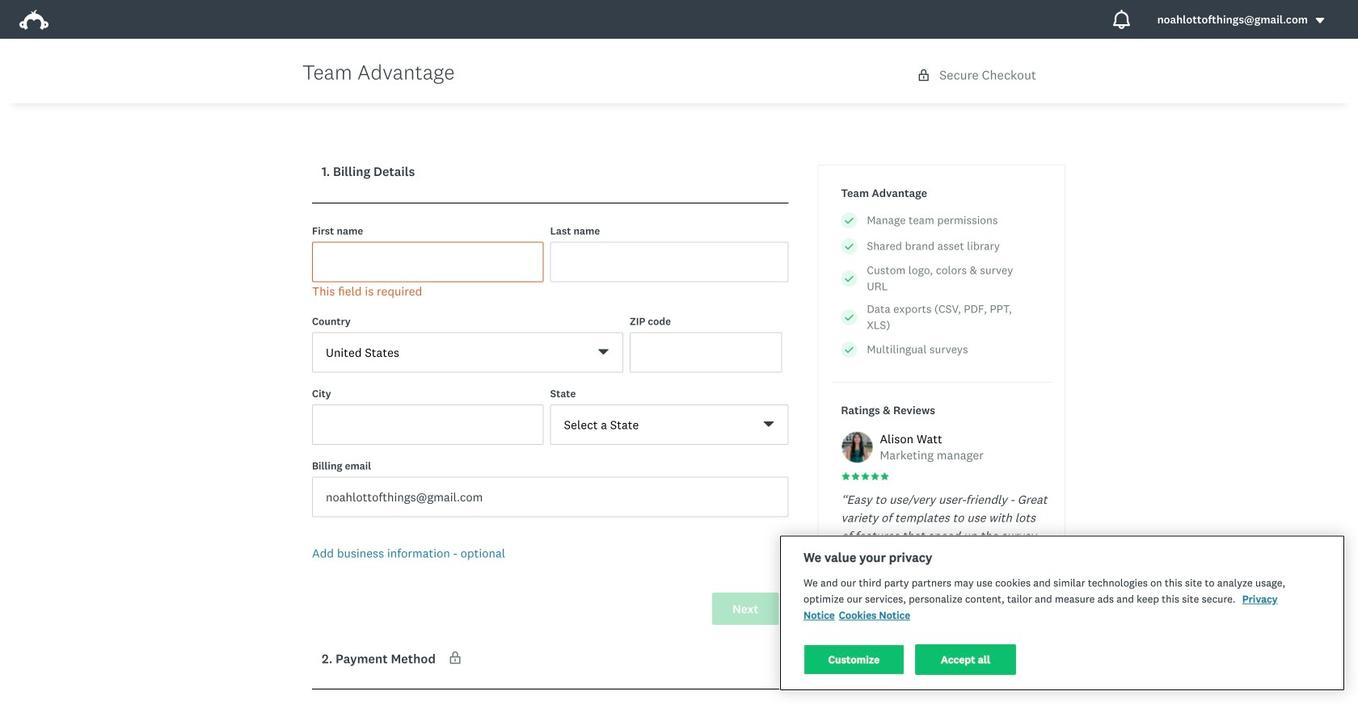 Task type: locate. For each thing, give the bounding box(es) containing it.
None text field
[[312, 242, 544, 283], [312, 405, 544, 445], [312, 477, 788, 518], [312, 242, 544, 283], [312, 405, 544, 445], [312, 477, 788, 518]]

surveymonkey logo image
[[19, 10, 49, 30]]

products icon image
[[1112, 10, 1131, 29]]

None text field
[[550, 242, 788, 283]]

None telephone field
[[630, 333, 782, 373]]

chevronright image
[[1029, 605, 1041, 617]]



Task type: vqa. For each thing, say whether or not it's contained in the screenshot.
second 'This is a paid feature' icon from left
no



Task type: describe. For each thing, give the bounding box(es) containing it.
dropdown arrow image
[[1314, 15, 1326, 26]]

chevronleft image
[[994, 605, 1006, 617]]



